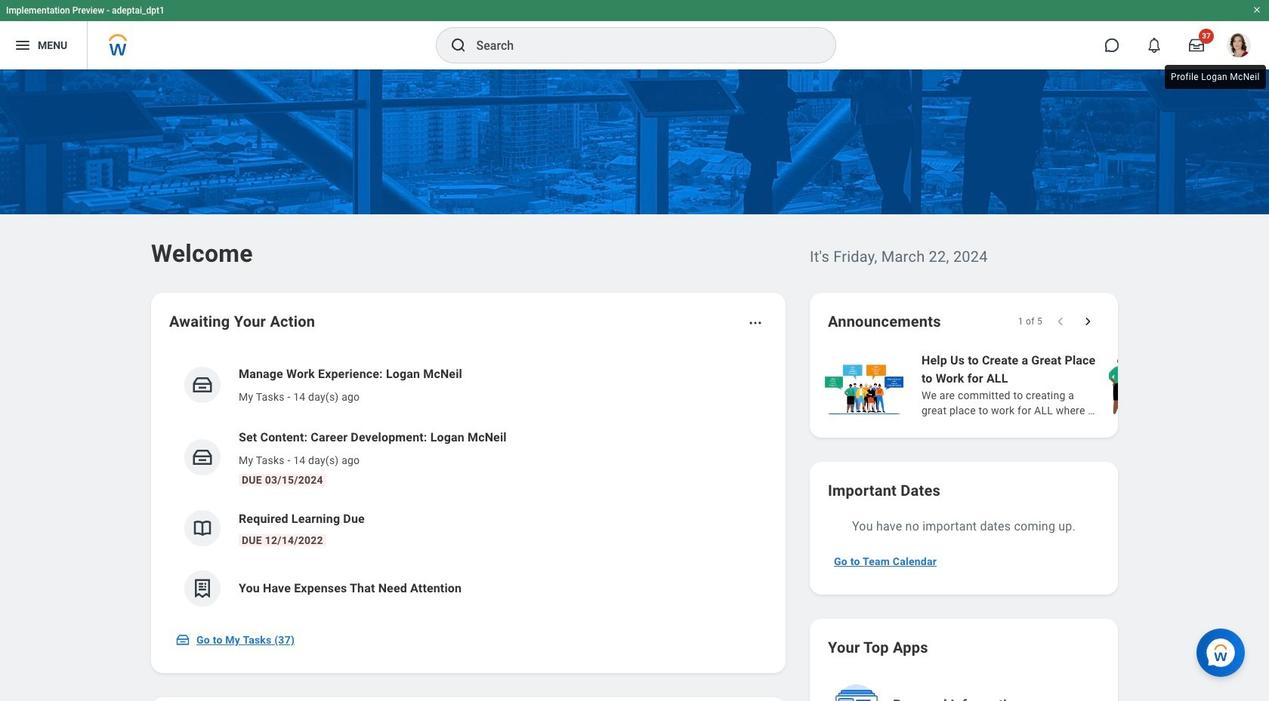 Task type: describe. For each thing, give the bounding box(es) containing it.
chevron left small image
[[1053, 314, 1068, 329]]

justify image
[[14, 36, 32, 54]]

inbox large image
[[1189, 38, 1204, 53]]

dashboard expenses image
[[191, 578, 214, 601]]

notifications large image
[[1147, 38, 1162, 53]]

1 horizontal spatial list
[[822, 351, 1269, 420]]

book open image
[[191, 517, 214, 540]]

1 inbox image from the top
[[191, 374, 214, 397]]

profile logan mcneil image
[[1227, 33, 1251, 60]]

related actions image
[[748, 316, 763, 331]]

inbox image
[[175, 633, 190, 648]]

chevron right small image
[[1080, 314, 1095, 329]]



Task type: locate. For each thing, give the bounding box(es) containing it.
search image
[[449, 36, 467, 54]]

main content
[[0, 69, 1269, 702]]

2 inbox image from the top
[[191, 446, 214, 469]]

list
[[822, 351, 1269, 420], [169, 354, 767, 619]]

status
[[1018, 316, 1042, 328]]

Search Workday  search field
[[476, 29, 804, 62]]

close environment banner image
[[1252, 5, 1262, 14]]

inbox image
[[191, 374, 214, 397], [191, 446, 214, 469]]

0 vertical spatial inbox image
[[191, 374, 214, 397]]

tooltip
[[1162, 62, 1269, 92]]

0 horizontal spatial list
[[169, 354, 767, 619]]

banner
[[0, 0, 1269, 69]]

1 vertical spatial inbox image
[[191, 446, 214, 469]]



Task type: vqa. For each thing, say whether or not it's contained in the screenshot.
close environment banner icon
yes



